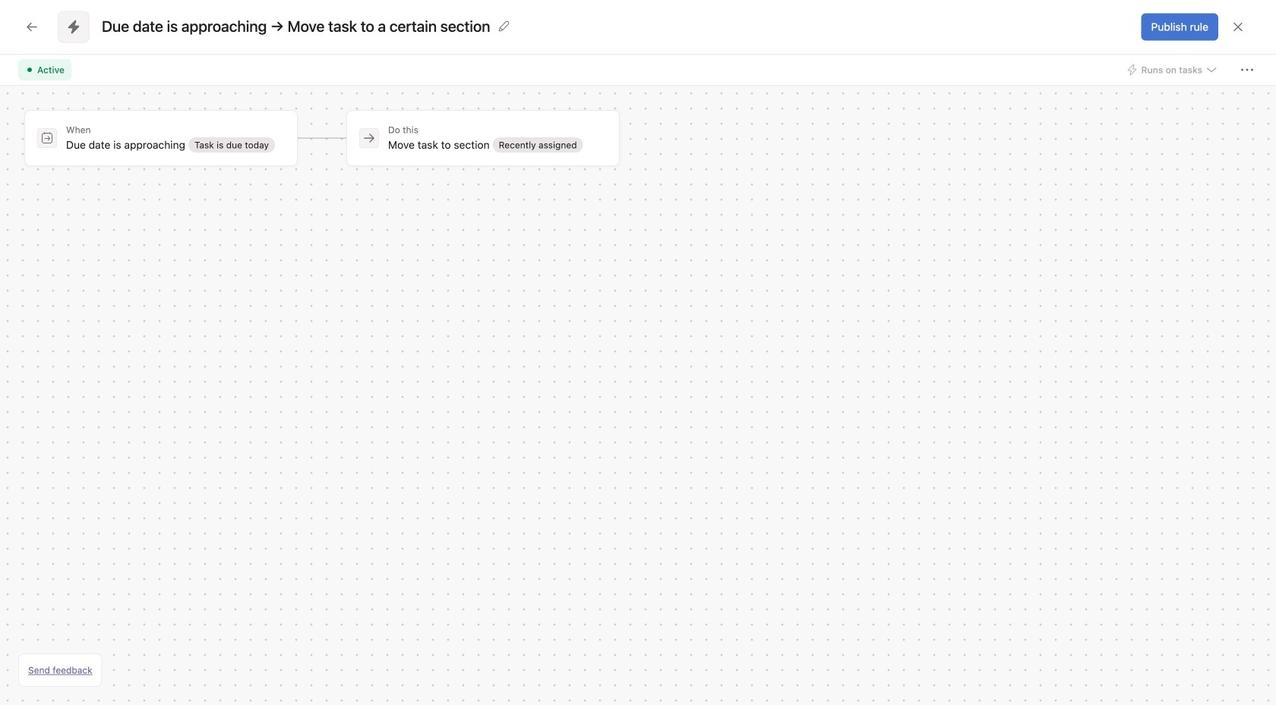 Task type: describe. For each thing, give the bounding box(es) containing it.
view profile settings image
[[201, 113, 237, 150]]

1 horizontal spatial mark complete checkbox
[[442, 248, 461, 266]]

Completed checkbox
[[442, 476, 461, 494]]

2 likes. you liked this task image
[[354, 539, 363, 548]]

insights element
[[0, 138, 182, 242]]

mark complete image for rules for recently assigned "image"
[[211, 248, 230, 266]]

completed image
[[904, 248, 923, 266]]

dismiss image
[[1242, 65, 1254, 77]]

0 vertical spatial completed image
[[442, 400, 461, 418]]

1 vertical spatial completed image
[[442, 476, 461, 494]]

projects element
[[0, 296, 182, 375]]

hide sidebar image
[[20, 12, 32, 24]]

close this dialog image
[[1233, 21, 1245, 33]]

1 vertical spatial mark complete checkbox
[[211, 374, 230, 392]]

starred element
[[0, 242, 182, 296]]



Task type: locate. For each thing, give the bounding box(es) containing it.
0 horizontal spatial completed checkbox
[[211, 600, 230, 619]]

add task image
[[372, 210, 385, 222], [603, 210, 616, 222], [834, 210, 847, 222], [1065, 210, 1078, 222]]

Mark complete checkbox
[[442, 248, 461, 266], [211, 374, 230, 392]]

rules for recently assigned image
[[348, 210, 360, 222]]

go back image
[[26, 21, 38, 33]]

2 add task image from the left
[[603, 210, 616, 222]]

2 vertical spatial completed image
[[211, 600, 230, 619]]

2 horizontal spatial completed checkbox
[[904, 248, 923, 266]]

Completed checkbox
[[904, 248, 923, 266], [442, 400, 461, 418], [211, 600, 230, 619]]

0 vertical spatial completed checkbox
[[904, 248, 923, 266]]

3 add task image from the left
[[834, 210, 847, 222]]

option group
[[622, 55, 906, 83]]

global element
[[0, 37, 182, 128]]

0 vertical spatial mark complete checkbox
[[442, 248, 461, 266]]

1 add task image from the left
[[372, 210, 385, 222]]

None radio
[[673, 55, 700, 83], [699, 55, 726, 83], [802, 55, 829, 83], [828, 55, 855, 83], [854, 55, 881, 83], [673, 55, 700, 83], [699, 55, 726, 83], [802, 55, 829, 83], [828, 55, 855, 83], [854, 55, 881, 83]]

mark complete image
[[442, 248, 461, 266], [442, 324, 461, 342], [211, 374, 230, 392], [211, 693, 230, 706]]

Mark complete checkbox
[[211, 248, 230, 266], [673, 248, 692, 266], [442, 324, 461, 342], [211, 483, 230, 502], [211, 693, 230, 706]]

mark complete image
[[211, 248, 230, 266], [673, 248, 692, 266], [211, 483, 230, 502]]

completed image
[[442, 400, 461, 418], [442, 476, 461, 494], [211, 600, 230, 619]]

1 horizontal spatial completed checkbox
[[442, 400, 461, 418]]

2 vertical spatial completed checkbox
[[211, 600, 230, 619]]

None radio
[[622, 55, 648, 83], [648, 55, 674, 83], [725, 55, 752, 83], [751, 55, 777, 83], [777, 55, 803, 83], [880, 55, 906, 83], [622, 55, 648, 83], [648, 55, 674, 83], [725, 55, 752, 83], [751, 55, 777, 83], [777, 55, 803, 83], [880, 55, 906, 83]]

1 vertical spatial completed checkbox
[[442, 400, 461, 418]]

edit name image
[[498, 20, 510, 32]]

4 add task image from the left
[[1065, 210, 1078, 222]]

0 horizontal spatial mark complete checkbox
[[211, 374, 230, 392]]

mark complete image for 2nd add task 'icon' from right
[[673, 248, 692, 266]]



Task type: vqa. For each thing, say whether or not it's contained in the screenshot.
the bottommost Completed image
yes



